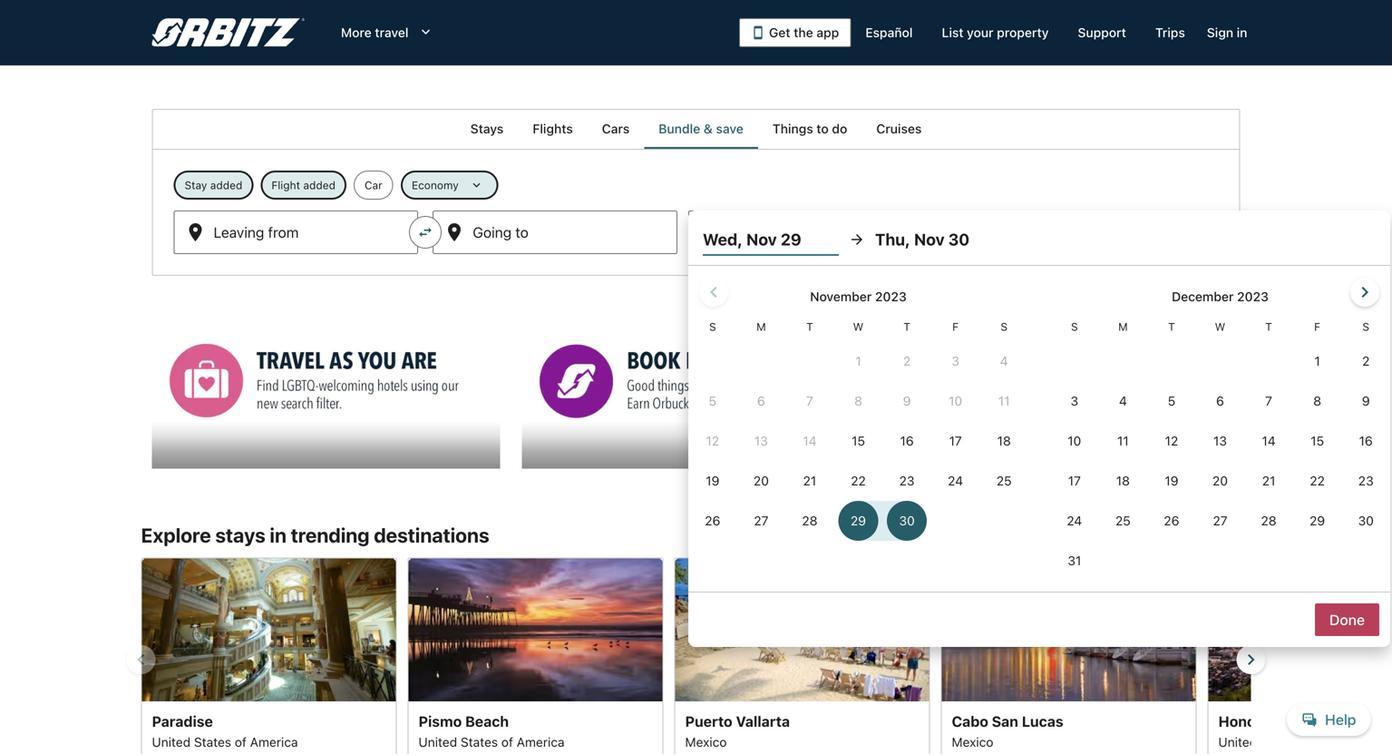 Task type: vqa. For each thing, say whether or not it's contained in the screenshot.
directional image
no



Task type: locate. For each thing, give the bounding box(es) containing it.
2 of from the left
[[502, 735, 514, 750]]

of
[[235, 735, 247, 750], [502, 735, 514, 750], [1302, 735, 1314, 750]]

orbitz logo image
[[152, 18, 305, 47]]

cruises
[[877, 121, 922, 136]]

tab list
[[152, 109, 1241, 149]]

2023 for december 2023
[[1238, 289, 1269, 304]]

0 horizontal spatial m
[[757, 320, 766, 333]]

español button
[[851, 16, 928, 49]]

stay added
[[185, 179, 243, 191]]

1 vertical spatial in
[[270, 523, 287, 547]]

1 horizontal spatial states
[[461, 735, 498, 750]]

2 added from the left
[[303, 179, 336, 191]]

30 right -
[[820, 231, 838, 248]]

0 horizontal spatial states
[[194, 735, 231, 750]]

states inside honolulu united states of america
[[1261, 735, 1299, 750]]

wed, nov 29
[[703, 230, 802, 249]]

get the app
[[769, 25, 840, 40]]

1 horizontal spatial opens in a new window image
[[521, 320, 538, 336]]

2 horizontal spatial states
[[1261, 735, 1299, 750]]

t down november 2023
[[904, 320, 911, 333]]

bundle & save
[[659, 121, 744, 136]]

t down november
[[807, 320, 814, 333]]

swap origin and destination values image
[[418, 224, 434, 240]]

united inside pismo beach united states of america
[[419, 735, 457, 750]]

0 horizontal spatial w
[[854, 320, 864, 333]]

paradise united states of america
[[152, 713, 298, 750]]

w down november 2023
[[854, 320, 864, 333]]

las vegas featuring interior views image
[[141, 558, 397, 702]]

2 horizontal spatial united
[[1219, 735, 1258, 750]]

things to do
[[773, 121, 848, 136]]

flights link
[[518, 109, 588, 149]]

m
[[757, 320, 766, 333], [1119, 320, 1128, 333]]

0 horizontal spatial united
[[152, 735, 191, 750]]

m for november 2023
[[757, 320, 766, 333]]

explore stays in trending destinations
[[141, 523, 490, 547]]

added for stay added
[[210, 179, 243, 191]]

states down paradise
[[194, 735, 231, 750]]

1 horizontal spatial w
[[1216, 320, 1226, 333]]

beach
[[466, 713, 509, 730]]

in right stays
[[270, 523, 287, 547]]

&
[[704, 121, 713, 136]]

2 horizontal spatial of
[[1302, 735, 1314, 750]]

car
[[365, 179, 383, 191]]

30 right thu,
[[949, 230, 970, 249]]

america inside honolulu united states of america
[[1317, 735, 1365, 750]]

1 s from the left
[[710, 320, 717, 333]]

2 w from the left
[[1216, 320, 1226, 333]]

get the app link
[[740, 18, 851, 47]]

2023
[[876, 289, 907, 304], [1238, 289, 1269, 304]]

cabo san lucas mexico
[[952, 713, 1064, 750]]

mexico inside puerto vallarta mexico
[[686, 735, 727, 750]]

support
[[1078, 25, 1127, 40]]

1 opens in a new window image from the left
[[151, 320, 167, 336]]

3 united from the left
[[1219, 735, 1258, 750]]

0 horizontal spatial of
[[235, 735, 247, 750]]

the
[[794, 25, 814, 40]]

show next card image
[[1241, 649, 1263, 671]]

1 america from the left
[[250, 735, 298, 750]]

0 horizontal spatial f
[[953, 320, 959, 333]]

your
[[967, 25, 994, 40]]

2 2023 from the left
[[1238, 289, 1269, 304]]

0 horizontal spatial america
[[250, 735, 298, 750]]

1 horizontal spatial m
[[1119, 320, 1128, 333]]

w for november
[[854, 320, 864, 333]]

makiki - lower punchbowl - tantalus showing landscape views, a sunset and a city image
[[1208, 558, 1393, 702]]

of inside paradise united states of america
[[235, 735, 247, 750]]

nov
[[747, 230, 777, 249], [915, 230, 945, 249], [729, 231, 755, 248], [790, 231, 816, 248]]

america
[[250, 735, 298, 750], [517, 735, 565, 750], [1317, 735, 1365, 750]]

lucas
[[1022, 713, 1064, 730]]

1 horizontal spatial 2023
[[1238, 289, 1269, 304]]

29
[[781, 230, 802, 249], [759, 231, 776, 248]]

property
[[997, 25, 1049, 40]]

0 horizontal spatial 30
[[820, 231, 838, 248]]

t down december 2023 at the right
[[1266, 320, 1273, 333]]

w down december 2023 at the right
[[1216, 320, 1226, 333]]

mexico down puerto
[[686, 735, 727, 750]]

2023 right december
[[1238, 289, 1269, 304]]

paradise
[[152, 713, 213, 730]]

of for paradise
[[235, 735, 247, 750]]

explore
[[141, 523, 211, 547]]

2 horizontal spatial america
[[1317, 735, 1365, 750]]

of for honolulu
[[1302, 735, 1314, 750]]

1 horizontal spatial of
[[502, 735, 514, 750]]

wed, nov 29 button
[[703, 223, 839, 256]]

t down december
[[1169, 320, 1176, 333]]

1 f from the left
[[953, 320, 959, 333]]

1 united from the left
[[152, 735, 191, 750]]

more travel button
[[327, 16, 449, 49]]

1 horizontal spatial america
[[517, 735, 565, 750]]

in inside dropdown button
[[1238, 25, 1248, 40]]

f
[[953, 320, 959, 333], [1315, 320, 1321, 333]]

united down "honolulu"
[[1219, 735, 1258, 750]]

2 s from the left
[[1001, 320, 1008, 333]]

cruises link
[[862, 109, 937, 149]]

november
[[810, 289, 872, 304]]

2 states from the left
[[461, 735, 498, 750]]

2 t from the left
[[904, 320, 911, 333]]

states down "honolulu"
[[1261, 735, 1299, 750]]

2 mexico from the left
[[952, 735, 994, 750]]

opens in a new window image
[[151, 320, 167, 336], [521, 320, 538, 336]]

s
[[710, 320, 717, 333], [1001, 320, 1008, 333], [1072, 320, 1079, 333], [1363, 320, 1370, 333]]

1 2023 from the left
[[876, 289, 907, 304]]

flight added
[[272, 179, 336, 191]]

america inside paradise united states of america
[[250, 735, 298, 750]]

0 horizontal spatial 2023
[[876, 289, 907, 304]]

w for december
[[1216, 320, 1226, 333]]

puerto vallarta mexico
[[686, 713, 790, 750]]

-
[[780, 231, 786, 248]]

trips
[[1156, 25, 1186, 40]]

2 f from the left
[[1315, 320, 1321, 333]]

united inside paradise united states of america
[[152, 735, 191, 750]]

0 vertical spatial in
[[1238, 25, 1248, 40]]

app
[[817, 25, 840, 40]]

cars
[[602, 121, 630, 136]]

0 horizontal spatial added
[[210, 179, 243, 191]]

thu, nov 30
[[876, 230, 970, 249]]

1 horizontal spatial f
[[1315, 320, 1321, 333]]

m for december 2023
[[1119, 320, 1128, 333]]

tab list containing stays
[[152, 109, 1241, 149]]

pismo beach united states of america
[[419, 713, 565, 750]]

2023 up opens in a new window icon
[[876, 289, 907, 304]]

mexico down cabo
[[952, 735, 994, 750]]

wed,
[[703, 230, 743, 249]]

1 horizontal spatial in
[[1238, 25, 1248, 40]]

puerto vallarta showing a beach, general coastal views and kayaking or canoeing image
[[675, 558, 931, 702]]

pismo beach featuring a sunset, views and tropical scenes image
[[408, 558, 664, 702]]

0 horizontal spatial in
[[270, 523, 287, 547]]

flight
[[272, 179, 300, 191]]

3 states from the left
[[1261, 735, 1299, 750]]

2023 for november 2023
[[876, 289, 907, 304]]

1 of from the left
[[235, 735, 247, 750]]

america for paradise
[[250, 735, 298, 750]]

united for honolulu
[[1219, 735, 1258, 750]]

3 america from the left
[[1317, 735, 1365, 750]]

1 added from the left
[[210, 179, 243, 191]]

30
[[949, 230, 970, 249], [820, 231, 838, 248]]

2 m from the left
[[1119, 320, 1128, 333]]

of inside honolulu united states of america
[[1302, 735, 1314, 750]]

states inside paradise united states of america
[[194, 735, 231, 750]]

w
[[854, 320, 864, 333], [1216, 320, 1226, 333]]

honolulu
[[1219, 713, 1282, 730]]

honolulu united states of america
[[1219, 713, 1365, 750]]

1 mexico from the left
[[686, 735, 727, 750]]

f for december 2023
[[1315, 320, 1321, 333]]

3 of from the left
[[1302, 735, 1314, 750]]

0 horizontal spatial mexico
[[686, 735, 727, 750]]

2 america from the left
[[517, 735, 565, 750]]

done
[[1330, 611, 1366, 628]]

trending
[[291, 523, 370, 547]]

states
[[194, 735, 231, 750], [461, 735, 498, 750], [1261, 735, 1299, 750]]

3 s from the left
[[1072, 320, 1079, 333]]

added right "flight"
[[303, 179, 336, 191]]

trips link
[[1141, 16, 1200, 49]]

1 horizontal spatial mexico
[[952, 735, 994, 750]]

1 horizontal spatial added
[[303, 179, 336, 191]]

2 united from the left
[[419, 735, 457, 750]]

united down pismo
[[419, 735, 457, 750]]

1 horizontal spatial united
[[419, 735, 457, 750]]

america for honolulu
[[1317, 735, 1365, 750]]

marina cabo san lucas which includes a marina, a coastal town and night scenes image
[[941, 558, 1197, 702]]

t
[[807, 320, 814, 333], [904, 320, 911, 333], [1169, 320, 1176, 333], [1266, 320, 1273, 333]]

added right stay
[[210, 179, 243, 191]]

added for flight added
[[303, 179, 336, 191]]

states down beach
[[461, 735, 498, 750]]

in inside main content
[[270, 523, 287, 547]]

1 states from the left
[[194, 735, 231, 750]]

next month image
[[1355, 281, 1377, 303]]

español
[[866, 25, 913, 40]]

mexico
[[686, 735, 727, 750], [952, 735, 994, 750]]

in right sign
[[1238, 25, 1248, 40]]

united inside honolulu united states of america
[[1219, 735, 1258, 750]]

list your property
[[942, 25, 1049, 40]]

previous month image
[[703, 281, 725, 303]]

stays
[[215, 523, 266, 547]]

december 2023
[[1172, 289, 1269, 304]]

to
[[817, 121, 829, 136]]

united down paradise
[[152, 735, 191, 750]]

added
[[210, 179, 243, 191], [303, 179, 336, 191]]

united
[[152, 735, 191, 750], [419, 735, 457, 750], [1219, 735, 1258, 750]]

1 m from the left
[[757, 320, 766, 333]]

0 horizontal spatial opens in a new window image
[[151, 320, 167, 336]]

stay
[[185, 179, 207, 191]]

in
[[1238, 25, 1248, 40], [270, 523, 287, 547]]

1 w from the left
[[854, 320, 864, 333]]

sign in button
[[1200, 16, 1255, 49]]

sign
[[1208, 25, 1234, 40]]

done button
[[1316, 603, 1380, 636]]



Task type: describe. For each thing, give the bounding box(es) containing it.
thu,
[[876, 230, 911, 249]]

economy
[[412, 179, 459, 191]]

puerto
[[686, 713, 733, 730]]

flights
[[533, 121, 573, 136]]

things
[[773, 121, 814, 136]]

get
[[769, 25, 791, 40]]

list your property link
[[928, 16, 1064, 49]]

explore stays in trending destinations main content
[[0, 109, 1393, 754]]

bundle
[[659, 121, 701, 136]]

list
[[942, 25, 964, 40]]

cars link
[[588, 109, 644, 149]]

show previous card image
[[130, 649, 152, 671]]

vallarta
[[736, 713, 790, 730]]

bundle & save link
[[644, 109, 758, 149]]

economy button
[[401, 171, 499, 200]]

thu, nov 30 button
[[876, 223, 1012, 256]]

3 t from the left
[[1169, 320, 1176, 333]]

things to do link
[[758, 109, 862, 149]]

america inside pismo beach united states of america
[[517, 735, 565, 750]]

tab list inside explore stays in trending destinations main content
[[152, 109, 1241, 149]]

of inside pismo beach united states of america
[[502, 735, 514, 750]]

0 horizontal spatial 29
[[759, 231, 776, 248]]

destinations
[[374, 523, 490, 547]]

do
[[832, 121, 848, 136]]

more travel
[[341, 25, 409, 40]]

nov 29 - nov 30 button
[[689, 211, 899, 254]]

san
[[992, 713, 1019, 730]]

f for november 2023
[[953, 320, 959, 333]]

1 horizontal spatial 30
[[949, 230, 970, 249]]

sign in
[[1208, 25, 1248, 40]]

december
[[1172, 289, 1235, 304]]

save
[[716, 121, 744, 136]]

stays
[[471, 121, 504, 136]]

support link
[[1064, 16, 1141, 49]]

4 s from the left
[[1363, 320, 1370, 333]]

mexico inside cabo san lucas mexico
[[952, 735, 994, 750]]

cabo
[[952, 713, 989, 730]]

united for paradise
[[152, 735, 191, 750]]

opens in a new window image
[[892, 320, 908, 336]]

4 t from the left
[[1266, 320, 1273, 333]]

states for honolulu
[[1261, 735, 1299, 750]]

download the app button image
[[751, 25, 766, 40]]

pismo
[[419, 713, 462, 730]]

states for paradise
[[194, 735, 231, 750]]

november 2023
[[810, 289, 907, 304]]

nov 29 - nov 30
[[729, 231, 838, 248]]

2 opens in a new window image from the left
[[521, 320, 538, 336]]

1 horizontal spatial 29
[[781, 230, 802, 249]]

more
[[341, 25, 372, 40]]

travel
[[375, 25, 409, 40]]

1 t from the left
[[807, 320, 814, 333]]

states inside pismo beach united states of america
[[461, 735, 498, 750]]

stays link
[[456, 109, 518, 149]]



